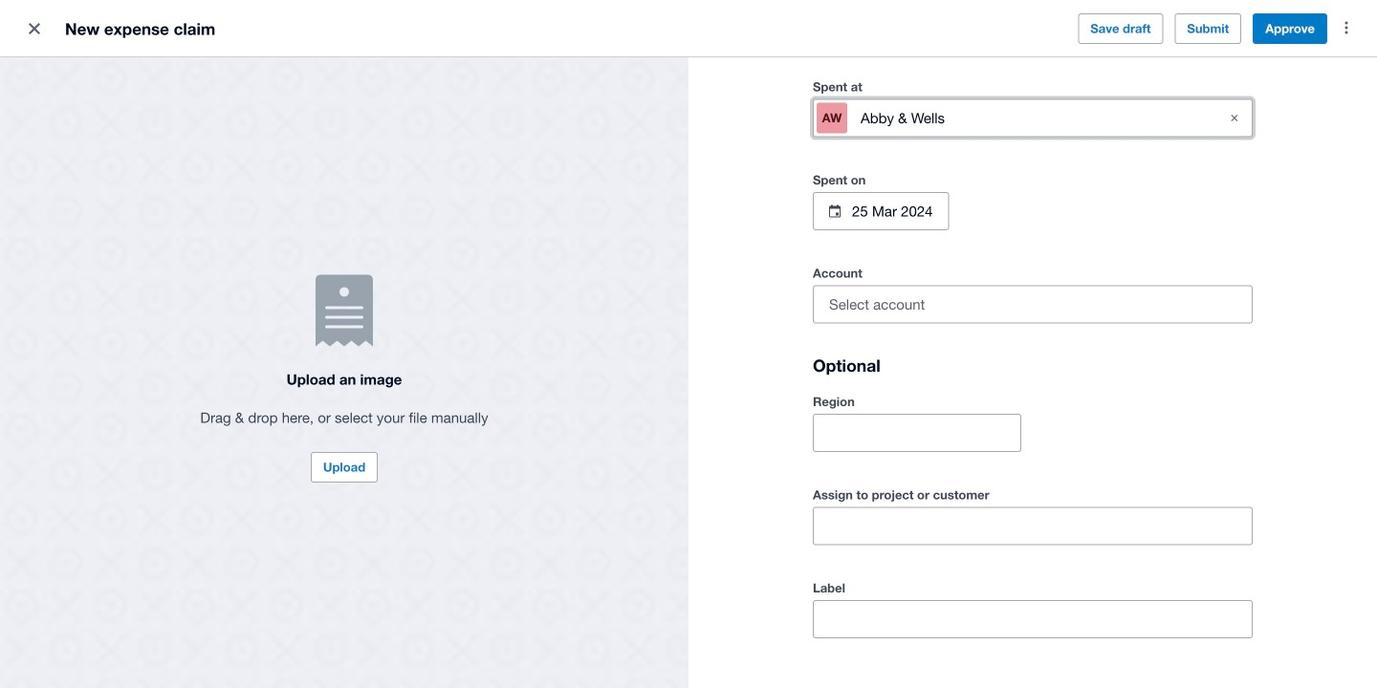 Task type: locate. For each thing, give the bounding box(es) containing it.
None field
[[813, 75, 1254, 137], [813, 285, 1253, 347], [813, 414, 1021, 452], [813, 483, 1253, 569], [813, 601, 1253, 662], [813, 75, 1254, 137], [813, 414, 1021, 452], [813, 483, 1253, 569], [813, 601, 1253, 662]]

0 vertical spatial status
[[813, 324, 1253, 347]]

Select account text field
[[814, 286, 1252, 323]]

1 status from the top
[[813, 324, 1253, 347]]

3 status from the top
[[813, 639, 1253, 662]]

2 status from the top
[[813, 546, 1253, 569]]

status
[[813, 324, 1253, 347], [813, 546, 1253, 569], [813, 639, 1253, 662]]

1 vertical spatial status
[[813, 546, 1253, 569]]

2 vertical spatial status
[[813, 639, 1253, 662]]

None text field
[[814, 415, 1020, 451]]



Task type: vqa. For each thing, say whether or not it's contained in the screenshot.
'roles'
no



Task type: describe. For each thing, give the bounding box(es) containing it.
close image
[[15, 10, 54, 48]]

none field select account
[[813, 285, 1253, 347]]

close image
[[1216, 99, 1254, 137]]

Select contact text field
[[859, 100, 1209, 136]]

see more options image
[[1328, 8, 1366, 47]]



